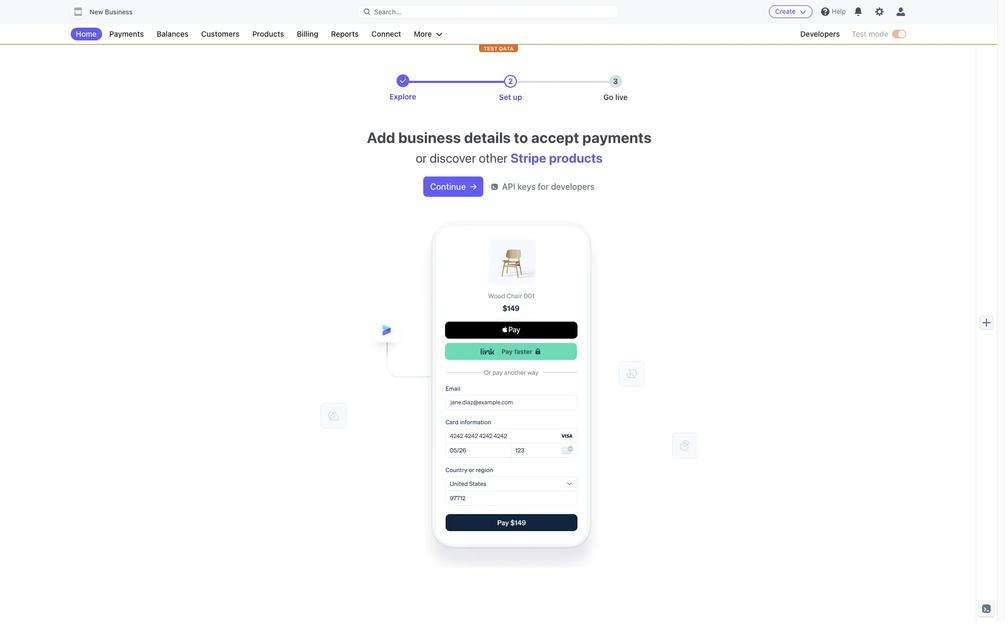 Task type: vqa. For each thing, say whether or not it's contained in the screenshot.
Explore
yes



Task type: locate. For each thing, give the bounding box(es) containing it.
test data
[[484, 45, 514, 52]]

home
[[76, 29, 97, 38]]

billing link
[[292, 28, 324, 40]]

stripe products link
[[511, 151, 603, 165]]

or
[[416, 151, 427, 165]]

developers
[[551, 182, 595, 192]]

payments
[[109, 29, 144, 38]]

add business details to accept payments or discover other stripe products
[[367, 129, 652, 165]]

3
[[613, 77, 618, 86]]

stripe
[[511, 151, 547, 165]]

connect link
[[366, 28, 407, 40]]

svg image
[[470, 184, 477, 190]]

connect
[[372, 29, 401, 38]]

more button
[[409, 28, 448, 40]]

customers link
[[196, 28, 245, 40]]

more
[[414, 29, 432, 38]]

business
[[105, 8, 133, 16]]

search…
[[374, 8, 401, 16]]

add
[[367, 129, 395, 146]]

developers
[[801, 29, 840, 38]]

products link
[[247, 28, 290, 40]]

Search… search field
[[357, 5, 619, 18]]

test
[[484, 45, 498, 52]]

live
[[616, 93, 628, 102]]

new
[[90, 8, 103, 16]]

developers link
[[795, 28, 846, 40]]

home link
[[70, 28, 102, 40]]

for
[[538, 182, 549, 192]]

go
[[604, 93, 614, 102]]

payments link
[[104, 28, 149, 40]]

set
[[499, 93, 511, 102]]



Task type: describe. For each thing, give the bounding box(es) containing it.
products
[[549, 151, 603, 165]]

continue link
[[424, 177, 483, 196]]

continue
[[430, 182, 466, 192]]

details
[[464, 129, 511, 146]]

explore button
[[390, 74, 416, 102]]

payments
[[583, 129, 652, 146]]

explore
[[390, 92, 416, 101]]

test mode
[[852, 29, 889, 38]]

keys
[[518, 182, 536, 192]]

up
[[513, 93, 522, 102]]

reports link
[[326, 28, 364, 40]]

notifications image
[[855, 7, 863, 16]]

customers
[[201, 29, 240, 38]]

balances
[[157, 29, 189, 38]]

create button
[[769, 5, 813, 18]]

balances link
[[151, 28, 194, 40]]

business
[[399, 129, 461, 146]]

go live
[[604, 93, 628, 102]]

mode
[[869, 29, 889, 38]]

products
[[252, 29, 284, 38]]

api
[[502, 182, 516, 192]]

2
[[508, 77, 513, 86]]

Search… text field
[[357, 5, 619, 18]]

reports
[[331, 29, 359, 38]]

billing
[[297, 29, 318, 38]]

data
[[499, 45, 514, 52]]

set up
[[499, 93, 522, 102]]

create
[[776, 7, 796, 15]]

to
[[514, 129, 528, 146]]

api keys for developers
[[502, 182, 595, 192]]

test
[[852, 29, 867, 38]]

discover
[[430, 151, 476, 165]]

help
[[832, 7, 846, 15]]

api keys for developers link
[[492, 180, 595, 193]]

accept
[[531, 129, 579, 146]]

help button
[[817, 3, 850, 20]]

other
[[479, 151, 508, 165]]

new business button
[[70, 4, 143, 19]]

new business
[[90, 8, 133, 16]]



